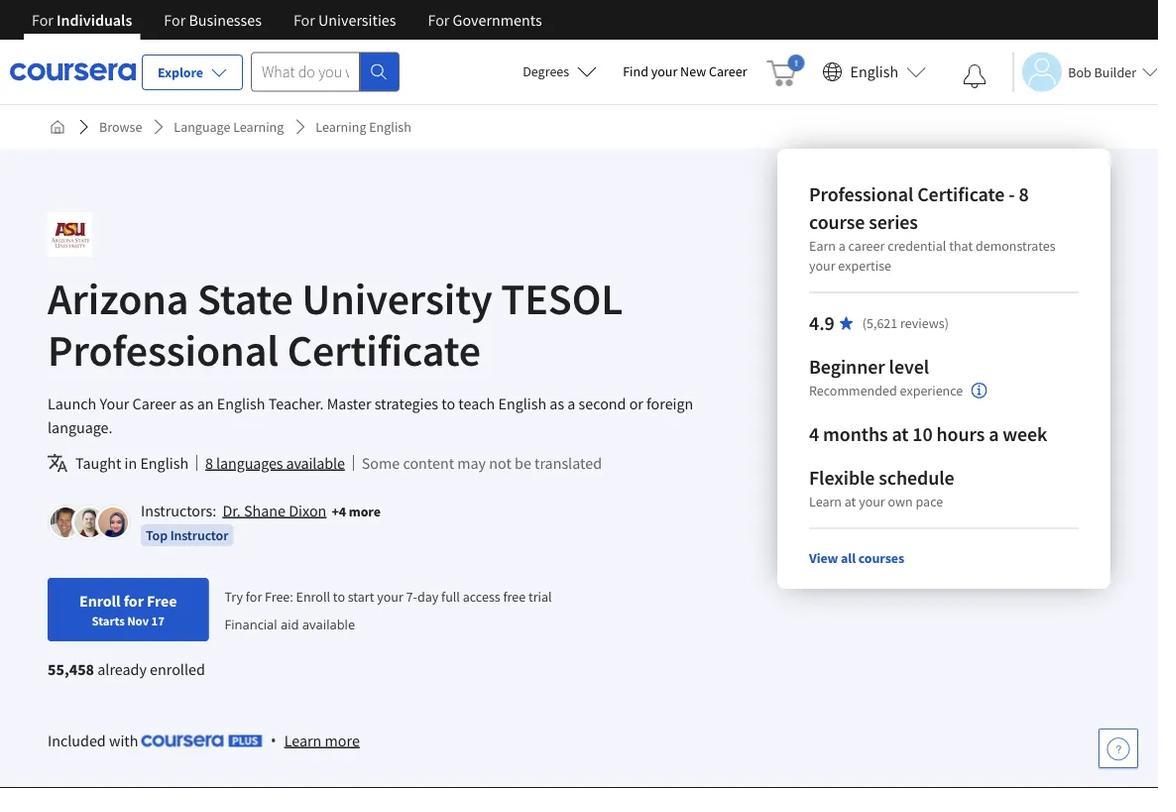 Task type: locate. For each thing, give the bounding box(es) containing it.
3 for from the left
[[294, 10, 315, 30]]

0 vertical spatial professional
[[810, 182, 914, 207]]

learn right •
[[284, 731, 322, 751]]

aid
[[281, 615, 299, 633]]

career inside launch your career as an english teacher. master strategies to teach english as a second or foreign language.
[[133, 394, 176, 414]]

for up "nov" in the bottom of the page
[[124, 591, 144, 611]]

more right •
[[325, 731, 360, 751]]

0 vertical spatial at
[[892, 422, 909, 447]]

for businesses
[[164, 10, 262, 30]]

1 horizontal spatial to
[[442, 394, 455, 414]]

1 as from the left
[[179, 394, 194, 414]]

week
[[1003, 422, 1048, 447]]

demonstrates
[[976, 237, 1056, 255]]

teach
[[459, 394, 495, 414]]

arizona state university tesol professional certificate
[[48, 271, 623, 377]]

included
[[48, 731, 106, 751]]

for inside enroll for free starts nov 17
[[124, 591, 144, 611]]

a right earn
[[839, 237, 846, 255]]

1 vertical spatial at
[[845, 493, 857, 511]]

for for governments
[[428, 10, 450, 30]]

for up what do you want to learn? text box at the top of page
[[294, 10, 315, 30]]

learning english link
[[308, 109, 419, 145]]

enroll for free starts nov 17
[[79, 591, 177, 629]]

0 vertical spatial to
[[442, 394, 455, 414]]

certificate
[[918, 182, 1005, 207], [287, 322, 481, 377]]

universities
[[318, 10, 396, 30]]

enroll up starts
[[79, 591, 121, 611]]

for governments
[[428, 10, 542, 30]]

reviews)
[[901, 314, 949, 332]]

own
[[888, 493, 913, 511]]

view all courses link
[[810, 550, 905, 567]]

available up dixon
[[286, 453, 345, 473]]

0 horizontal spatial at
[[845, 493, 857, 511]]

for universities
[[294, 10, 396, 30]]

learn down flexible
[[810, 493, 842, 511]]

a left week
[[989, 422, 999, 447]]

access
[[463, 588, 501, 606]]

your inside try for free: enroll to start your 7-day full access free trial financial aid available
[[377, 588, 404, 606]]

for
[[246, 588, 262, 606], [124, 591, 144, 611]]

learn more link
[[284, 729, 360, 753]]

foreign
[[647, 394, 694, 414]]

learn
[[810, 493, 842, 511], [284, 731, 322, 751]]

your left own
[[859, 493, 886, 511]]

1 horizontal spatial certificate
[[918, 182, 1005, 207]]

teacher.
[[269, 394, 324, 414]]

enroll
[[296, 588, 330, 606], [79, 591, 121, 611]]

for inside try for free: enroll to start your 7-day full access free trial financial aid available
[[246, 588, 262, 606]]

show notifications image
[[963, 64, 987, 88]]

0 horizontal spatial career
[[133, 394, 176, 414]]

course
[[810, 210, 865, 235]]

with
[[109, 731, 138, 751]]

0 horizontal spatial enroll
[[79, 591, 121, 611]]

1 vertical spatial certificate
[[287, 322, 481, 377]]

as left second
[[550, 394, 565, 414]]

0 horizontal spatial professional
[[48, 322, 279, 377]]

launch your career as an english teacher. master strategies to teach english as a second or foreign language.
[[48, 394, 694, 438]]

1 horizontal spatial learn
[[810, 493, 842, 511]]

certificate inside the arizona state university tesol professional certificate
[[287, 322, 481, 377]]

8 left languages
[[205, 453, 213, 473]]

for left individuals at the top left
[[32, 10, 53, 30]]

instructors: dr. shane dixon +4 more top instructor
[[141, 501, 381, 545]]

learning
[[233, 118, 284, 136], [316, 118, 367, 136]]

1 vertical spatial more
[[325, 731, 360, 751]]

at left 10
[[892, 422, 909, 447]]

1 vertical spatial learn
[[284, 731, 322, 751]]

1 vertical spatial available
[[302, 615, 355, 633]]

0 vertical spatial learn
[[810, 493, 842, 511]]

try for free: enroll to start your 7-day full access free trial financial aid available
[[225, 588, 552, 633]]

1 horizontal spatial for
[[246, 588, 262, 606]]

arizona state university image
[[48, 212, 92, 257]]

for for try
[[246, 588, 262, 606]]

coursera image
[[10, 56, 136, 88]]

4 months at 10 hours a week
[[810, 422, 1048, 447]]

financial aid available button
[[225, 615, 355, 633]]

shopping cart: 1 item image
[[767, 55, 805, 86]]

certificate up strategies
[[287, 322, 481, 377]]

as
[[179, 394, 194, 414], [550, 394, 565, 414]]

enroll inside try for free: enroll to start your 7-day full access free trial financial aid available
[[296, 588, 330, 606]]

your down earn
[[810, 257, 836, 275]]

at down flexible
[[845, 493, 857, 511]]

2 for from the left
[[164, 10, 186, 30]]

1 for from the left
[[32, 10, 53, 30]]

1 learning from the left
[[233, 118, 284, 136]]

1 vertical spatial 8
[[205, 453, 213, 473]]

2 learning from the left
[[316, 118, 367, 136]]

enroll inside enroll for free starts nov 17
[[79, 591, 121, 611]]

trial
[[529, 588, 552, 606]]

your inside professional certificate - 8 course series earn a career credential that demonstrates your expertise
[[810, 257, 836, 275]]

at
[[892, 422, 909, 447], [845, 493, 857, 511]]

for left governments
[[428, 10, 450, 30]]

(5,621
[[863, 314, 898, 332]]

to left teach
[[442, 394, 455, 414]]

learn inside flexible schedule learn at your own pace
[[810, 493, 842, 511]]

enroll right free:
[[296, 588, 330, 606]]

1 vertical spatial to
[[333, 588, 345, 606]]

None search field
[[251, 52, 400, 92]]

4 for from the left
[[428, 10, 450, 30]]

coursera plus image
[[142, 736, 263, 748]]

for for universities
[[294, 10, 315, 30]]

professional up course
[[810, 182, 914, 207]]

more inside instructors: dr. shane dixon +4 more top instructor
[[349, 502, 381, 520]]

credential
[[888, 237, 947, 255]]

or
[[630, 394, 644, 414]]

english button
[[815, 40, 935, 104]]

0 vertical spatial more
[[349, 502, 381, 520]]

0 horizontal spatial certificate
[[287, 322, 481, 377]]

1 horizontal spatial professional
[[810, 182, 914, 207]]

0 vertical spatial available
[[286, 453, 345, 473]]

available inside button
[[286, 453, 345, 473]]

be
[[515, 453, 532, 473]]

0 horizontal spatial a
[[568, 394, 576, 414]]

state
[[197, 271, 293, 326]]

start
[[348, 588, 374, 606]]

learning right language
[[233, 118, 284, 136]]

0 horizontal spatial as
[[179, 394, 194, 414]]

0 horizontal spatial for
[[124, 591, 144, 611]]

0 horizontal spatial to
[[333, 588, 345, 606]]

available right 'aid'
[[302, 615, 355, 633]]

more
[[349, 502, 381, 520], [325, 731, 360, 751]]

2 horizontal spatial a
[[989, 422, 999, 447]]

career right your
[[133, 394, 176, 414]]

for right try
[[246, 588, 262, 606]]

career right new
[[709, 63, 748, 80]]

to inside try for free: enroll to start your 7-day full access free trial financial aid available
[[333, 588, 345, 606]]

for individuals
[[32, 10, 132, 30]]

home image
[[50, 119, 65, 135]]

1 vertical spatial a
[[568, 394, 576, 414]]

1 horizontal spatial 8
[[1019, 182, 1029, 207]]

4.9
[[810, 311, 835, 336]]

a left second
[[568, 394, 576, 414]]

to inside launch your career as an english teacher. master strategies to teach english as a second or foreign language.
[[442, 394, 455, 414]]

0 vertical spatial 8
[[1019, 182, 1029, 207]]

1 horizontal spatial as
[[550, 394, 565, 414]]

professional certificate - 8 course series earn a career credential that demonstrates your expertise
[[810, 182, 1056, 275]]

4
[[810, 422, 820, 447]]

8 inside professional certificate - 8 course series earn a career credential that demonstrates your expertise
[[1019, 182, 1029, 207]]

1 horizontal spatial career
[[709, 63, 748, 80]]

explore button
[[142, 55, 243, 90]]

a inside professional certificate - 8 course series earn a career credential that demonstrates your expertise
[[839, 237, 846, 255]]

1 horizontal spatial learning
[[316, 118, 367, 136]]

1 horizontal spatial enroll
[[296, 588, 330, 606]]

some
[[362, 453, 400, 473]]

1 horizontal spatial at
[[892, 422, 909, 447]]

arizona
[[48, 271, 189, 326]]

more right +4
[[349, 502, 381, 520]]

as left an
[[179, 394, 194, 414]]

for left businesses
[[164, 10, 186, 30]]

0 vertical spatial career
[[709, 63, 748, 80]]

may
[[458, 453, 486, 473]]

emilia gracia image
[[98, 508, 128, 538]]

8 right -
[[1019, 182, 1029, 207]]

new
[[681, 63, 707, 80]]

to left start
[[333, 588, 345, 606]]

certificate inside professional certificate - 8 course series earn a career credential that demonstrates your expertise
[[918, 182, 1005, 207]]

55,458
[[48, 660, 94, 680]]

learning down what do you want to learn? text box at the top of page
[[316, 118, 367, 136]]

0 horizontal spatial learning
[[233, 118, 284, 136]]

at inside flexible schedule learn at your own pace
[[845, 493, 857, 511]]

bob builder button
[[1013, 52, 1159, 92]]

0 horizontal spatial 8
[[205, 453, 213, 473]]

browse
[[99, 118, 142, 136]]

individuals
[[57, 10, 132, 30]]

an
[[197, 394, 214, 414]]

your
[[652, 63, 678, 80], [810, 257, 836, 275], [859, 493, 886, 511], [377, 588, 404, 606]]

1 horizontal spatial a
[[839, 237, 846, 255]]

your left "7-"
[[377, 588, 404, 606]]

0 horizontal spatial learn
[[284, 731, 322, 751]]

What do you want to learn? text field
[[251, 52, 360, 92]]

1 vertical spatial professional
[[48, 322, 279, 377]]

help center image
[[1107, 737, 1131, 761]]

professional up an
[[48, 322, 279, 377]]

find
[[623, 63, 649, 80]]

0 vertical spatial a
[[839, 237, 846, 255]]

0 vertical spatial certificate
[[918, 182, 1005, 207]]

find your new career
[[623, 63, 748, 80]]

a inside launch your career as an english teacher. master strategies to teach english as a second or foreign language.
[[568, 394, 576, 414]]

english
[[851, 62, 899, 82], [369, 118, 412, 136], [217, 394, 265, 414], [498, 394, 547, 414], [140, 453, 189, 473]]

certificate left -
[[918, 182, 1005, 207]]

1 vertical spatial career
[[133, 394, 176, 414]]



Task type: vqa. For each thing, say whether or not it's contained in the screenshot.
"State"
yes



Task type: describe. For each thing, give the bounding box(es) containing it.
for for enroll
[[124, 591, 144, 611]]

try
[[225, 588, 243, 606]]

dr.
[[223, 501, 241, 521]]

pace
[[916, 493, 944, 511]]

instructors:
[[141, 501, 216, 521]]

flexible schedule learn at your own pace
[[810, 466, 955, 511]]

experience
[[900, 382, 964, 400]]

10
[[913, 422, 933, 447]]

• learn more
[[271, 730, 360, 751]]

55,458 already enrolled
[[48, 660, 205, 680]]

launch
[[48, 394, 97, 414]]

professional inside the arizona state university tesol professional certificate
[[48, 322, 279, 377]]

learning english
[[316, 118, 412, 136]]

taught in english
[[75, 453, 189, 473]]

(5,621 reviews)
[[863, 314, 949, 332]]

governments
[[453, 10, 542, 30]]

8 inside 8 languages available button
[[205, 453, 213, 473]]

master
[[327, 394, 371, 414]]

courses
[[859, 550, 905, 567]]

translated
[[535, 453, 602, 473]]

bob
[[1069, 63, 1092, 81]]

2 as from the left
[[550, 394, 565, 414]]

8 languages available
[[205, 453, 345, 473]]

career inside find your new career link
[[709, 63, 748, 80]]

beginner level
[[810, 355, 930, 379]]

degrees button
[[507, 50, 613, 93]]

in
[[125, 453, 137, 473]]

free:
[[265, 588, 293, 606]]

your inside flexible schedule learn at your own pace
[[859, 493, 886, 511]]

more inside • learn more
[[325, 731, 360, 751]]

languages
[[216, 453, 283, 473]]

view all courses
[[810, 550, 905, 567]]

earn
[[810, 237, 836, 255]]

for for businesses
[[164, 10, 186, 30]]

builder
[[1095, 63, 1137, 81]]

businesses
[[189, 10, 262, 30]]

career
[[849, 237, 885, 255]]

recommended experience
[[810, 382, 964, 400]]

starts
[[92, 613, 125, 629]]

banner navigation
[[16, 0, 558, 40]]

recommended
[[810, 382, 898, 400]]

that
[[950, 237, 973, 255]]

degrees
[[523, 63, 570, 80]]

information about difficulty level pre-requisites. image
[[972, 383, 987, 399]]

dr. shane dixon image
[[51, 508, 80, 538]]

full
[[442, 588, 460, 606]]

all
[[841, 550, 856, 567]]

beginner
[[810, 355, 886, 379]]

nov
[[127, 613, 149, 629]]

schedule
[[879, 466, 955, 491]]

free
[[147, 591, 177, 611]]

second
[[579, 394, 626, 414]]

not
[[489, 453, 512, 473]]

hours
[[937, 422, 985, 447]]

find your new career link
[[613, 60, 757, 84]]

tesol
[[501, 271, 623, 326]]

your
[[100, 394, 129, 414]]

7-
[[406, 588, 418, 606]]

series
[[869, 210, 919, 235]]

university
[[302, 271, 493, 326]]

for for individuals
[[32, 10, 53, 30]]

bob builder
[[1069, 63, 1137, 81]]

included with
[[48, 731, 142, 751]]

language.
[[48, 418, 113, 438]]

months
[[823, 422, 888, 447]]

view
[[810, 550, 839, 567]]

•
[[271, 730, 276, 751]]

your right find
[[652, 63, 678, 80]]

enrolled
[[150, 660, 205, 680]]

dr. shane dixon link
[[223, 501, 327, 521]]

financial
[[225, 615, 277, 633]]

language learning link
[[166, 109, 292, 145]]

english inside button
[[851, 62, 899, 82]]

level
[[890, 355, 930, 379]]

free
[[503, 588, 526, 606]]

8 languages available button
[[205, 451, 345, 475]]

-
[[1009, 182, 1015, 207]]

professional inside professional certificate - 8 course series earn a career credential that demonstrates your expertise
[[810, 182, 914, 207]]

available inside try for free: enroll to start your 7-day full access free trial financial aid available
[[302, 615, 355, 633]]

strategies
[[375, 394, 439, 414]]

learn inside • learn more
[[284, 731, 322, 751]]

explore
[[158, 63, 203, 81]]

already
[[97, 660, 147, 680]]

content
[[403, 453, 454, 473]]

browse link
[[91, 109, 150, 145]]

dixon
[[289, 501, 327, 521]]

2 vertical spatial a
[[989, 422, 999, 447]]

language
[[174, 118, 231, 136]]

dr. justin shewell image
[[74, 508, 104, 538]]



